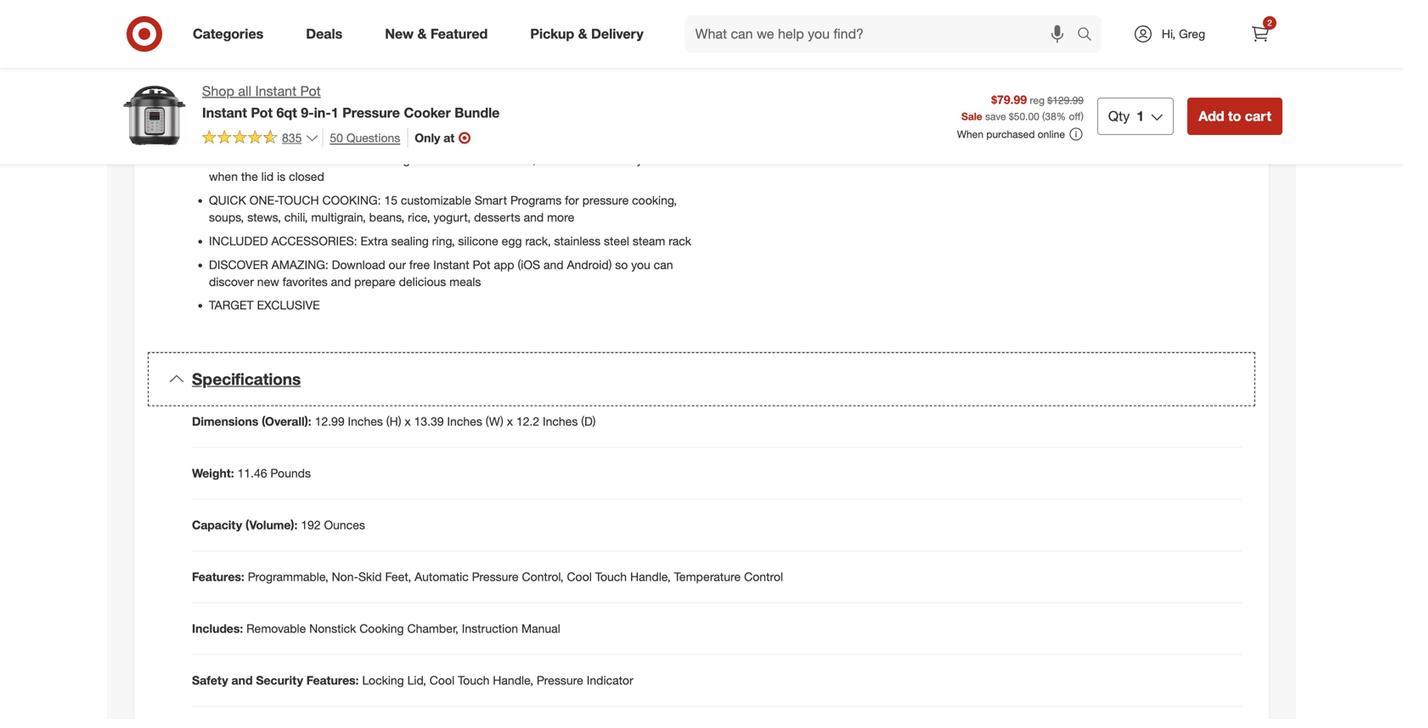 Task type: describe. For each thing, give the bounding box(es) containing it.
stainless
[[554, 233, 601, 248]]

than inside improve stress-free steam release:  intuitive and simple, our improved easy- release steam switch makes releasing steam easier than ever, and it automatically resets when the lid is closed
[[485, 152, 508, 167]]

and inside quick one-touch cooking: 15 customizable smart programs for pressure cooking, soups, stews, chili, multigrain, beans, rice, yogurt, desserts and more
[[524, 210, 544, 225]]

pot down of
[[845, 115, 863, 129]]

clean,
[[840, 47, 871, 61]]

steel
[[604, 233, 630, 248]]

online
[[1038, 128, 1065, 141]]

the left instant®
[[1038, 47, 1055, 61]]

and up press
[[830, 81, 850, 95]]

2 inches from the left
[[447, 414, 483, 429]]

What can we help you find? suggestions appear below search field
[[685, 15, 1082, 53]]

1 vertical spatial less
[[480, 111, 502, 126]]

electric
[[319, 111, 359, 126]]

$129.99
[[1048, 94, 1084, 107]]

1 vertical spatial energy
[[505, 111, 541, 126]]

only at
[[415, 130, 455, 145]]

1 vertical spatial use
[[458, 111, 477, 126]]

0 horizontal spatial steamer,
[[268, 70, 313, 85]]

electric
[[637, 94, 676, 109]]

pot inside discover amazing: download our free instant pot app (ios and android) so you can discover new favorites and prepare delicious meals
[[473, 257, 491, 272]]

automatically
[[572, 152, 643, 167]]

our inside discover amazing: download our free instant pot app (ios and android) so you can discover new favorites and prepare delicious meals
[[389, 257, 406, 272]]

9- inside shop all instant pot instant pot 6qt 9-in-1 pressure cooker bundle
[[301, 104, 314, 121]]

11.46
[[237, 466, 267, 481]]

0 vertical spatial less
[[490, 94, 512, 109]]

can inside description easy to use, easy to clean, fast, versatile, and convenient, the instant® pot replaces 9 kitchen appliances: pressure cooker, slow cooker, sauté pan, rice cooker, yogurt maker, steamer, food warmer, sous vide and sterilizer. with 15 built-in smart programs, you can prepare your favorite dishes with the press of a button. redefine cooking and enjoy quick and easy meals anywhere, any time. the instant pot offers the quality, convenience and versatility you've come to expect from instant – discover amazing.
[[1100, 81, 1119, 95]]

in
[[974, 81, 983, 95]]

with
[[903, 81, 927, 95]]

ring,
[[432, 233, 455, 248]]

sealing
[[391, 233, 429, 248]]

ounces
[[324, 518, 365, 533]]

you've
[[1107, 115, 1140, 129]]

any
[[731, 115, 750, 129]]

sale
[[962, 110, 983, 123]]

easy-
[[631, 135, 660, 150]]

meals inside discover amazing: download our free instant pot app (ios and android) so you can discover new favorites and prepare delicious meals
[[450, 274, 481, 289]]

food inside 9-in-1 functionality: pressure cook, slow cook, rice cooker, yogurt maker, steamer, sauté pan, steamer, sterilizer and food warmer
[[387, 70, 411, 85]]

sterilizer.
[[853, 81, 900, 95]]

steam
[[347, 135, 387, 150]]

versatility
[[1054, 115, 1104, 129]]

soups,
[[209, 210, 244, 225]]

1 vertical spatial handle,
[[493, 674, 534, 688]]

amazing:
[[272, 257, 329, 272]]

to up appliances:
[[759, 47, 770, 61]]

and right (ios
[[544, 257, 564, 272]]

release
[[209, 152, 247, 167]]

target
[[209, 298, 254, 313]]

when
[[209, 169, 238, 184]]

2 horizontal spatial steam
[[633, 233, 666, 248]]

pressure left indicator
[[537, 674, 584, 688]]

conventional
[[571, 111, 639, 126]]

9- inside 9-in-1 functionality: pressure cook, slow cook, rice cooker, yogurt maker, steamer, sauté pan, steamer, sterilizer and food warmer
[[209, 53, 220, 68]]

your
[[1167, 81, 1190, 95]]

specifications button
[[148, 352, 1256, 407]]

and left it
[[539, 152, 559, 167]]

to inside button
[[1229, 108, 1242, 124]]

download
[[332, 257, 385, 272]]

cooking:
[[322, 193, 381, 208]]

the
[[782, 115, 802, 129]]

1 horizontal spatial features:
[[307, 674, 359, 688]]

pan, inside description easy to use, easy to clean, fast, versatile, and convenient, the instant® pot replaces 9 kitchen appliances: pressure cooker, slow cooker, sauté pan, rice cooker, yogurt maker, steamer, food warmer, sous vide and sterilizer. with 15 built-in smart programs, you can prepare your favorite dishes with the press of a button. redefine cooking and enjoy quick and easy meals anywhere, any time. the instant pot offers the quality, convenience and versatility you've come to expect from instant – discover amazing.
[[988, 64, 1011, 78]]

& for new
[[418, 26, 427, 42]]

in- inside 9-in-1 functionality: pressure cook, slow cook, rice cooker, yogurt maker, steamer, sauté pan, steamer, sterilizer and food warmer
[[220, 53, 234, 68]]

to right come
[[1177, 115, 1187, 129]]

can inside discover amazing: download our free instant pot app (ios and android) so you can discover new favorites and prepare delicious meals
[[654, 257, 673, 272]]

pressure inside description easy to use, easy to clean, fast, versatile, and convenient, the instant® pot replaces 9 kitchen appliances: pressure cooker, slow cooker, sauté pan, rice cooker, yogurt maker, steamer, food warmer, sous vide and sterilizer. with 15 built-in smart programs, you can prepare your favorite dishes with the press of a button. redefine cooking and enjoy quick and easy meals anywhere, any time. the instant pot offers the quality, convenience and versatility you've come to expect from instant – discover amazing.
[[795, 64, 841, 78]]

description easy to use, easy to clean, fast, versatile, and convenient, the instant® pot replaces 9 kitchen appliances: pressure cooker, slow cooker, sauté pan, rice cooker, yogurt maker, steamer, food warmer, sous vide and sterilizer. with 15 built-in smart programs, you can prepare your favorite dishes with the press of a button. redefine cooking and enjoy quick and easy meals anywhere, any time. the instant pot offers the quality, convenience and versatility you've come to expect from instant – discover amazing.
[[731, 22, 1235, 146]]

food inside description easy to use, easy to clean, fast, versatile, and convenient, the instant® pot replaces 9 kitchen appliances: pressure cooker, slow cooker, sauté pan, rice cooker, yogurt maker, steamer, food warmer, sous vide and sterilizer. with 15 built-in smart programs, you can prepare your favorite dishes with the press of a button. redefine cooking and enjoy quick and easy meals anywhere, any time. the instant pot offers the quality, convenience and versatility you've come to expect from instant – discover amazing.
[[1203, 64, 1227, 78]]

multigrain,
[[311, 210, 366, 225]]

instant down press
[[805, 115, 841, 129]]

2
[[1268, 17, 1273, 28]]

qty
[[1109, 108, 1130, 124]]

1 horizontal spatial steam
[[414, 152, 446, 167]]

cooker, down versatile,
[[914, 64, 952, 78]]

our inside improve stress-free steam release:  intuitive and simple, our improved easy- release steam switch makes releasing steam easier than ever, and it automatically resets when the lid is closed
[[557, 135, 575, 150]]

warmer
[[415, 70, 455, 85]]

instant down shop
[[202, 104, 247, 121]]

discover amazing: download our free instant pot app (ios and android) so you can discover new favorites and prepare delicious meals
[[209, 257, 673, 289]]

& for pickup
[[578, 26, 588, 42]]

1 horizontal spatial steamer,
[[625, 53, 670, 68]]

1 horizontal spatial handle,
[[630, 570, 671, 585]]

and left reg
[[1007, 98, 1027, 112]]

easier
[[450, 152, 482, 167]]

13.39
[[414, 414, 444, 429]]

yogurt,
[[434, 210, 471, 225]]

add
[[1199, 108, 1225, 124]]

ever,
[[512, 152, 536, 167]]

free
[[314, 135, 344, 150]]

50 questions
[[330, 130, 400, 145]]

rice,
[[408, 210, 430, 225]]

favorites
[[283, 274, 328, 289]]

and down 'enjoy'
[[1030, 115, 1050, 129]]

3 inches from the left
[[543, 414, 578, 429]]

6qt
[[277, 104, 297, 121]]

chamber,
[[407, 622, 459, 637]]

1 inches from the left
[[348, 414, 383, 429]]

slow inside 9-in-1 functionality: pressure cook, slow cook, rice cooker, yogurt maker, steamer, sauté pan, steamer, sterilizer and food warmer
[[424, 53, 448, 68]]

when
[[958, 128, 984, 141]]

discover inside discover amazing: download our free instant pot app (ios and android) so you can discover new favorites and prepare delicious meals
[[209, 274, 254, 289]]

release:
[[390, 135, 445, 150]]

greg
[[1179, 26, 1206, 41]]

(
[[1043, 110, 1046, 123]]

expect
[[1191, 115, 1227, 129]]

lid,
[[408, 674, 426, 688]]

vide
[[804, 81, 827, 95]]

touch
[[278, 193, 319, 208]]

1 inside shop all instant pot instant pot 6qt 9-in-1 pressure cooker bundle
[[331, 104, 339, 121]]

and down download
[[331, 274, 351, 289]]

includes:
[[192, 622, 243, 637]]

all
[[238, 83, 252, 99]]

safety and security features: locking lid, cool touch handle, pressure indicator
[[192, 674, 634, 688]]

programs,
[[1020, 81, 1074, 95]]

sauté inside description easy to use, easy to clean, fast, versatile, and convenient, the instant® pot replaces 9 kitchen appliances: pressure cooker, slow cooker, sauté pan, rice cooker, yogurt maker, steamer, food warmer, sous vide and sterilizer. with 15 built-in smart programs, you can prepare your favorite dishes with the press of a button. redefine cooking and enjoy quick and easy meals anywhere, any time. the instant pot offers the quality, convenience and versatility you've come to expect from instant – discover amazing.
[[955, 64, 985, 78]]

in- inside shop all instant pot instant pot 6qt 9-in-1 pressure cooker bundle
[[314, 104, 331, 121]]

weight: 11.46 pounds
[[192, 466, 311, 481]]

shop
[[202, 83, 234, 99]]

to left clean,
[[826, 47, 837, 61]]

versatile,
[[900, 47, 947, 61]]

60%
[[463, 94, 487, 109]]

hi,
[[1162, 26, 1176, 41]]

extra
[[361, 233, 388, 248]]

a
[[861, 98, 867, 112]]

desserts
[[474, 210, 521, 225]]

0 vertical spatial use
[[409, 94, 429, 109]]

instant®
[[1059, 47, 1098, 61]]

rice inside 9-in-1 functionality: pressure cook, slow cook, rice cooker, yogurt maker, steamer, sauté pan, steamer, sterilizer and food warmer
[[484, 53, 504, 68]]

and up built-
[[951, 47, 971, 61]]

yogurt inside 9-in-1 functionality: pressure cook, slow cook, rice cooker, yogurt maker, steamer, sauté pan, steamer, sterilizer and food warmer
[[549, 53, 583, 68]]

cooker, down clean,
[[845, 64, 883, 78]]

discover
[[209, 257, 268, 272]]

image of instant pot 6qt 9-in-1 pressure cooker bundle image
[[121, 82, 189, 150]]

2 horizontal spatial 1
[[1137, 108, 1145, 124]]

programmable,
[[248, 570, 329, 585]]

specifications
[[192, 369, 301, 389]]

qty 1
[[1109, 108, 1145, 124]]

rack
[[669, 233, 692, 248]]

improve
[[209, 135, 261, 150]]

off
[[1069, 110, 1081, 123]]

1 inside 9-in-1 functionality: pressure cook, slow cook, rice cooker, yogurt maker, steamer, sauté pan, steamer, sterilizer and food warmer
[[234, 53, 241, 68]]

pressure inside energy saving: instant appliances use up to 60% less energy than traditional electric ovens. [as reported] electric pressure cookers use less energy than conventional ovens.
[[363, 111, 409, 126]]



Task type: vqa. For each thing, say whether or not it's contained in the screenshot.
More ways to give & get back with LEGO
no



Task type: locate. For each thing, give the bounding box(es) containing it.
steamer, inside description easy to use, easy to clean, fast, versatile, and convenient, the instant® pot replaces 9 kitchen appliances: pressure cooker, slow cooker, sauté pan, rice cooker, yogurt maker, steamer, food warmer, sous vide and sterilizer. with 15 built-in smart programs, you can prepare your favorite dishes with the press of a button. redefine cooking and enjoy quick and easy meals anywhere, any time. the instant pot offers the quality, convenience and versatility you've come to expect from instant – discover amazing.
[[1154, 64, 1199, 78]]

inches left (d)
[[543, 414, 578, 429]]

use
[[409, 94, 429, 109], [458, 111, 477, 126]]

cookers
[[412, 111, 455, 126]]

the left lid
[[241, 169, 258, 184]]

yogurt down the pickup
[[549, 53, 583, 68]]

maker, inside description easy to use, easy to clean, fast, versatile, and convenient, the instant® pot replaces 9 kitchen appliances: pressure cooker, slow cooker, sauté pan, rice cooker, yogurt maker, steamer, food warmer, sous vide and sterilizer. with 15 built-in smart programs, you can prepare your favorite dishes with the press of a button. redefine cooking and enjoy quick and easy meals anywhere, any time. the instant pot offers the quality, convenience and versatility you've come to expect from instant – discover amazing.
[[1116, 64, 1151, 78]]

15 inside description easy to use, easy to clean, fast, versatile, and convenient, the instant® pot replaces 9 kitchen appliances: pressure cooker, slow cooker, sauté pan, rice cooker, yogurt maker, steamer, food warmer, sous vide and sterilizer. with 15 built-in smart programs, you can prepare your favorite dishes with the press of a button. redefine cooking and enjoy quick and easy meals anywhere, any time. the instant pot offers the quality, convenience and versatility you've come to expect from instant – discover amazing.
[[930, 81, 943, 95]]

quick
[[1062, 98, 1091, 112]]

ovens.
[[209, 111, 243, 126], [642, 111, 676, 126]]

0 horizontal spatial 15
[[384, 193, 398, 208]]

1 vertical spatial pressure
[[363, 111, 409, 126]]

and right )
[[1095, 98, 1115, 112]]

1 horizontal spatial 1
[[331, 104, 339, 121]]

the inside improve stress-free steam release:  intuitive and simple, our improved easy- release steam switch makes releasing steam easier than ever, and it automatically resets when the lid is closed
[[241, 169, 258, 184]]

you inside discover amazing: download our free instant pot app (ios and android) so you can discover new favorites and prepare delicious meals
[[632, 257, 651, 272]]

and down programs
[[524, 210, 544, 225]]

x right '(h)'
[[405, 414, 411, 429]]

1 vertical spatial meals
[[450, 274, 481, 289]]

0 horizontal spatial in-
[[220, 53, 234, 68]]

prepare down download
[[354, 274, 396, 289]]

1 horizontal spatial pan,
[[988, 64, 1011, 78]]

0 horizontal spatial cool
[[430, 674, 455, 688]]

1 horizontal spatial discover
[[808, 132, 853, 146]]

& right "new"
[[418, 26, 427, 42]]

maker, inside 9-in-1 functionality: pressure cook, slow cook, rice cooker, yogurt maker, steamer, sauté pan, steamer, sterilizer and food warmer
[[587, 53, 621, 68]]

2 horizontal spatial pressure
[[795, 64, 841, 78]]

use left up
[[409, 94, 429, 109]]

quality,
[[919, 115, 956, 129]]

silicone
[[458, 233, 499, 248]]

rice down convenient,
[[1014, 64, 1034, 78]]

1 horizontal spatial maker,
[[1116, 64, 1151, 78]]

our left free
[[389, 257, 406, 272]]

0 horizontal spatial 9-
[[209, 53, 220, 68]]

1 vertical spatial touch
[[458, 674, 490, 688]]

meals inside description easy to use, easy to clean, fast, versatile, and convenient, the instant® pot replaces 9 kitchen appliances: pressure cooker, slow cooker, sauté pan, rice cooker, yogurt maker, steamer, food warmer, sous vide and sterilizer. with 15 built-in smart programs, you can prepare your favorite dishes with the press of a button. redefine cooking and enjoy quick and easy meals anywhere, any time. the instant pot offers the quality, convenience and versatility you've come to expect from instant – discover amazing.
[[1146, 98, 1177, 112]]

touch
[[595, 570, 627, 585], [458, 674, 490, 688]]

1 up 50
[[331, 104, 339, 121]]

cooker, down the pickup
[[507, 53, 546, 68]]

0 horizontal spatial inches
[[348, 414, 383, 429]]

1 cook, from the left
[[392, 53, 421, 68]]

and up ever,
[[493, 135, 513, 150]]

instant inside discover amazing: download our free instant pot app (ios and android) so you can discover new favorites and prepare delicious meals
[[433, 257, 470, 272]]

1 vertical spatial can
[[654, 257, 673, 272]]

control,
[[522, 570, 564, 585]]

1 horizontal spatial touch
[[595, 570, 627, 585]]

&
[[418, 26, 427, 42], [578, 26, 588, 42]]

discover inside description easy to use, easy to clean, fast, versatile, and convenient, the instant® pot replaces 9 kitchen appliances: pressure cooker, slow cooker, sauté pan, rice cooker, yogurt maker, steamer, food warmer, sous vide and sterilizer. with 15 built-in smart programs, you can prepare your favorite dishes with the press of a button. redefine cooking and enjoy quick and easy meals anywhere, any time. the instant pot offers the quality, convenience and versatility you've come to expect from instant – discover amazing.
[[808, 132, 853, 146]]

0 horizontal spatial meals
[[450, 274, 481, 289]]

discover right – on the right
[[808, 132, 853, 146]]

features: left locking
[[307, 674, 359, 688]]

prepare inside description easy to use, easy to clean, fast, versatile, and convenient, the instant® pot replaces 9 kitchen appliances: pressure cooker, slow cooker, sauté pan, rice cooker, yogurt maker, steamer, food warmer, sous vide and sterilizer. with 15 built-in smart programs, you can prepare your favorite dishes with the press of a button. redefine cooking and enjoy quick and easy meals anywhere, any time. the instant pot offers the quality, convenience and versatility you've come to expect from instant – discover amazing.
[[1122, 81, 1164, 95]]

pressure inside 9-in-1 functionality: pressure cook, slow cook, rice cooker, yogurt maker, steamer, sauté pan, steamer, sterilizer and food warmer
[[342, 53, 388, 68]]

description
[[731, 22, 806, 39]]

0 horizontal spatial ovens.
[[209, 111, 243, 126]]

deals link
[[292, 15, 364, 53]]

cook, down "new"
[[392, 53, 421, 68]]

cooker, up the programs, on the right
[[1037, 64, 1075, 78]]

2 vertical spatial pressure
[[583, 193, 629, 208]]

instant up 6qt
[[255, 83, 297, 99]]

locking
[[362, 674, 404, 688]]

pot left app
[[473, 257, 491, 272]]

sauté inside 9-in-1 functionality: pressure cook, slow cook, rice cooker, yogurt maker, steamer, sauté pan, steamer, sterilizer and food warmer
[[209, 70, 238, 85]]

0 vertical spatial you
[[1077, 81, 1096, 95]]

questions
[[347, 130, 400, 145]]

easy
[[731, 47, 756, 61]]

stews,
[[247, 210, 281, 225]]

$
[[1009, 110, 1014, 123]]

sauté
[[955, 64, 985, 78], [209, 70, 238, 85]]

instant down time. on the right top
[[758, 132, 795, 146]]

1 horizontal spatial x
[[507, 414, 513, 429]]

cool
[[567, 570, 592, 585], [430, 674, 455, 688]]

0 horizontal spatial easy
[[798, 47, 823, 61]]

1 & from the left
[[418, 26, 427, 42]]

15
[[930, 81, 943, 95], [384, 193, 398, 208]]

sauté left all
[[209, 70, 238, 85]]

to right add
[[1229, 108, 1242, 124]]

2 horizontal spatial steamer,
[[1154, 64, 1199, 78]]

meals right delicious
[[450, 274, 481, 289]]

security
[[256, 674, 303, 688]]

slow inside description easy to use, easy to clean, fast, versatile, and convenient, the instant® pot replaces 9 kitchen appliances: pressure cooker, slow cooker, sauté pan, rice cooker, yogurt maker, steamer, food warmer, sous vide and sterilizer. with 15 built-in smart programs, you can prepare your favorite dishes with the press of a button. redefine cooking and enjoy quick and easy meals anywhere, any time. the instant pot offers the quality, convenience and versatility you've come to expect from instant – discover amazing.
[[886, 64, 911, 78]]

of
[[847, 98, 857, 112]]

steam up lid
[[251, 152, 283, 167]]

cool right lid,
[[430, 674, 455, 688]]

discover down discover
[[209, 274, 254, 289]]

maker, down pickup & delivery link
[[587, 53, 621, 68]]

search
[[1070, 27, 1111, 44]]

instant up electric
[[309, 94, 345, 109]]

0 vertical spatial discover
[[808, 132, 853, 146]]

can down "rack"
[[654, 257, 673, 272]]

new & featured
[[385, 26, 488, 42]]

you up the quick
[[1077, 81, 1096, 95]]

feet,
[[385, 570, 411, 585]]

our up it
[[557, 135, 575, 150]]

meals up come
[[1146, 98, 1177, 112]]

0 horizontal spatial pan,
[[242, 70, 264, 85]]

pot left 6qt
[[251, 104, 273, 121]]

9- down categories
[[209, 53, 220, 68]]

x
[[405, 414, 411, 429], [507, 414, 513, 429]]

removable
[[247, 622, 306, 637]]

1 horizontal spatial our
[[557, 135, 575, 150]]

0 horizontal spatial you
[[632, 257, 651, 272]]

use down '60%'
[[458, 111, 477, 126]]

steamer, down "delivery"
[[625, 53, 670, 68]]

accessories:
[[271, 233, 357, 248]]

than up simple,
[[545, 111, 568, 126]]

1 horizontal spatial cool
[[567, 570, 592, 585]]

(w)
[[486, 414, 504, 429]]

0 vertical spatial than
[[555, 94, 578, 109]]

2 link
[[1242, 15, 1280, 53]]

0 vertical spatial pressure
[[795, 64, 841, 78]]

and up appliances
[[364, 70, 384, 85]]

0 horizontal spatial steam
[[251, 152, 283, 167]]

1 horizontal spatial pressure
[[583, 193, 629, 208]]

highlights
[[192, 22, 257, 39]]

built-
[[946, 81, 974, 95]]

0 horizontal spatial discover
[[209, 274, 254, 289]]

0 vertical spatial 15
[[930, 81, 943, 95]]

1 horizontal spatial sauté
[[955, 64, 985, 78]]

1 horizontal spatial you
[[1077, 81, 1096, 95]]

discover
[[808, 132, 853, 146], [209, 274, 254, 289]]

pan, up 'energy'
[[242, 70, 264, 85]]

app
[[494, 257, 515, 272]]

0 vertical spatial touch
[[595, 570, 627, 585]]

easy up the you've at the top
[[1118, 98, 1142, 112]]

features: up includes:
[[192, 570, 245, 585]]

in- up 50
[[314, 104, 331, 121]]

0 horizontal spatial prepare
[[354, 274, 396, 289]]

0 vertical spatial energy
[[515, 94, 551, 109]]

pressure up vide
[[795, 64, 841, 78]]

0 horizontal spatial sauté
[[209, 70, 238, 85]]

yogurt inside description easy to use, easy to clean, fast, versatile, and convenient, the instant® pot replaces 9 kitchen appliances: pressure cooker, slow cooker, sauté pan, rice cooker, yogurt maker, steamer, food warmer, sous vide and sterilizer. with 15 built-in smart programs, you can prepare your favorite dishes with the press of a button. redefine cooking and enjoy quick and easy meals anywhere, any time. the instant pot offers the quality, convenience and versatility you've come to expect from instant – discover amazing.
[[1079, 64, 1113, 78]]

15 up redefine on the top right of page
[[930, 81, 943, 95]]

0 horizontal spatial 1
[[234, 53, 241, 68]]

steamer, down functionality:
[[268, 70, 313, 85]]

(h)
[[386, 414, 401, 429]]

0 vertical spatial meals
[[1146, 98, 1177, 112]]

easy right use,
[[798, 47, 823, 61]]

add to cart button
[[1188, 98, 1283, 135]]

instant down "included accessories: extra sealing ring, silicone egg rack, stainless steel steam rack"
[[433, 257, 470, 272]]

pot up reported]
[[300, 83, 321, 99]]

touch down instruction on the bottom left
[[458, 674, 490, 688]]

pressure down appliances
[[363, 111, 409, 126]]

warmer,
[[731, 81, 773, 95]]

0 vertical spatial our
[[557, 135, 575, 150]]

& right the pickup
[[578, 26, 588, 42]]

you inside description easy to use, easy to clean, fast, versatile, and convenient, the instant® pot replaces 9 kitchen appliances: pressure cooker, slow cooker, sauté pan, rice cooker, yogurt maker, steamer, food warmer, sous vide and sterilizer. with 15 built-in smart programs, you can prepare your favorite dishes with the press of a button. redefine cooking and enjoy quick and easy meals anywhere, any time. the instant pot offers the quality, convenience and versatility you've come to expect from instant – discover amazing.
[[1077, 81, 1096, 95]]

sterilizer
[[316, 70, 360, 85]]

features: programmable, non-skid feet, automatic pressure control, cool touch handle, temperature control
[[192, 570, 784, 585]]

0 horizontal spatial handle,
[[493, 674, 534, 688]]

1 vertical spatial our
[[389, 257, 406, 272]]

hi, greg
[[1162, 26, 1206, 41]]

functionality:
[[244, 53, 338, 68]]

dimensions (overall): 12.99 inches (h) x 13.39 inches (w) x 12.2 inches (d)
[[192, 414, 596, 429]]

cooker, inside 9-in-1 functionality: pressure cook, slow cook, rice cooker, yogurt maker, steamer, sauté pan, steamer, sterilizer and food warmer
[[507, 53, 546, 68]]

0 horizontal spatial pressure
[[363, 111, 409, 126]]

smart
[[986, 81, 1017, 95]]

and inside 9-in-1 functionality: pressure cook, slow cook, rice cooker, yogurt maker, steamer, sauté pan, steamer, sterilizer and food warmer
[[364, 70, 384, 85]]

to inside energy saving: instant appliances use up to 60% less energy than traditional electric ovens. [as reported] electric pressure cookers use less energy than conventional ovens.
[[449, 94, 459, 109]]

stress-
[[265, 135, 314, 150]]

rice inside description easy to use, easy to clean, fast, versatile, and convenient, the instant® pot replaces 9 kitchen appliances: pressure cooker, slow cooker, sauté pan, rice cooker, yogurt maker, steamer, food warmer, sous vide and sterilizer. with 15 built-in smart programs, you can prepare your favorite dishes with the press of a button. redefine cooking and enjoy quick and easy meals anywhere, any time. the instant pot offers the quality, convenience and versatility you've come to expect from instant – discover amazing.
[[1014, 64, 1034, 78]]

1 horizontal spatial inches
[[447, 414, 483, 429]]

one-
[[250, 193, 278, 208]]

50.00
[[1014, 110, 1040, 123]]

0 horizontal spatial slow
[[424, 53, 448, 68]]

1 horizontal spatial &
[[578, 26, 588, 42]]

less right '60%'
[[490, 94, 512, 109]]

can up qty
[[1100, 81, 1119, 95]]

handle, down instruction on the bottom left
[[493, 674, 534, 688]]

pot
[[1102, 47, 1119, 61], [300, 83, 321, 99], [251, 104, 273, 121], [845, 115, 863, 129], [473, 257, 491, 272]]

cooking
[[360, 622, 404, 637]]

0 horizontal spatial &
[[418, 26, 427, 42]]

prepare up qty 1
[[1122, 81, 1164, 95]]

sauté up the in
[[955, 64, 985, 78]]

shop all instant pot instant pot 6qt 9-in-1 pressure cooker bundle
[[202, 83, 500, 121]]

resets
[[646, 152, 679, 167]]

dishes
[[731, 98, 766, 112]]

only
[[415, 130, 440, 145]]

0 horizontal spatial use
[[409, 94, 429, 109]]

it
[[563, 152, 569, 167]]

handle, left temperature
[[630, 570, 671, 585]]

come
[[1144, 115, 1174, 129]]

1 horizontal spatial prepare
[[1122, 81, 1164, 95]]

inches left (w)
[[447, 414, 483, 429]]

slow down fast,
[[886, 64, 911, 78]]

steam down release: at the top
[[414, 152, 446, 167]]

instruction
[[462, 622, 518, 637]]

2 x from the left
[[507, 414, 513, 429]]

0 horizontal spatial touch
[[458, 674, 490, 688]]

inches
[[348, 414, 383, 429], [447, 414, 483, 429], [543, 414, 578, 429]]

you right so
[[632, 257, 651, 272]]

dimensions
[[192, 414, 259, 429]]

prepare inside discover amazing: download our free instant pot app (ios and android) so you can discover new favorites and prepare delicious meals
[[354, 274, 396, 289]]

1 vertical spatial 15
[[384, 193, 398, 208]]

so
[[615, 257, 628, 272]]

0 vertical spatial in-
[[220, 53, 234, 68]]

1 vertical spatial in-
[[314, 104, 331, 121]]

replaces
[[1123, 47, 1168, 61]]

pressure up sterilizer
[[342, 53, 388, 68]]

pot down search
[[1102, 47, 1119, 61]]

0 horizontal spatial cook,
[[392, 53, 421, 68]]

1 vertical spatial than
[[545, 111, 568, 126]]

smart
[[475, 193, 507, 208]]

1 horizontal spatial ovens.
[[642, 111, 676, 126]]

steam left "rack"
[[633, 233, 666, 248]]

to right up
[[449, 94, 459, 109]]

pan, inside 9-in-1 functionality: pressure cook, slow cook, rice cooker, yogurt maker, steamer, sauté pan, steamer, sterilizer and food warmer
[[242, 70, 264, 85]]

0 horizontal spatial rice
[[484, 53, 504, 68]]

0 horizontal spatial food
[[387, 70, 411, 85]]

38
[[1046, 110, 1057, 123]]

energy saving: instant appliances use up to 60% less energy than traditional electric ovens. [as reported] electric pressure cookers use less energy than conventional ovens.
[[209, 94, 676, 126]]

1 horizontal spatial cook,
[[452, 53, 481, 68]]

2 & from the left
[[578, 26, 588, 42]]

pressure up questions
[[343, 104, 400, 121]]

1 vertical spatial you
[[632, 257, 651, 272]]

1 horizontal spatial meals
[[1146, 98, 1177, 112]]

food up appliances
[[387, 70, 411, 85]]

at
[[444, 130, 455, 145]]

0 vertical spatial easy
[[798, 47, 823, 61]]

cook, down featured
[[452, 53, 481, 68]]

2 vertical spatial than
[[485, 152, 508, 167]]

1 horizontal spatial slow
[[886, 64, 911, 78]]

1 horizontal spatial 9-
[[301, 104, 314, 121]]

steam
[[251, 152, 283, 167], [414, 152, 446, 167], [633, 233, 666, 248]]

1 vertical spatial cool
[[430, 674, 455, 688]]

safety
[[192, 674, 228, 688]]

0 horizontal spatial x
[[405, 414, 411, 429]]

programs
[[511, 193, 562, 208]]

steamer, up the your
[[1154, 64, 1199, 78]]

in- down categories
[[220, 53, 234, 68]]

categories
[[193, 26, 264, 42]]

1 x from the left
[[405, 414, 411, 429]]

0 vertical spatial 9-
[[209, 53, 220, 68]]

new & featured link
[[371, 15, 509, 53]]

1 horizontal spatial food
[[1203, 64, 1227, 78]]

slow up the warmer
[[424, 53, 448, 68]]

1 vertical spatial prepare
[[354, 274, 396, 289]]

button.
[[870, 98, 908, 112]]

9-in-1 functionality: pressure cook, slow cook, rice cooker, yogurt maker, steamer, sauté pan, steamer, sterilizer and food warmer
[[209, 53, 670, 85]]

easy
[[798, 47, 823, 61], [1118, 98, 1142, 112]]

than left traditional
[[555, 94, 578, 109]]

anywhere,
[[1181, 98, 1235, 112]]

9- right 6qt
[[301, 104, 314, 121]]

1 vertical spatial 9-
[[301, 104, 314, 121]]

ovens. down electric
[[642, 111, 676, 126]]

1 ovens. from the left
[[209, 111, 243, 126]]

makes
[[324, 152, 359, 167]]

cooking
[[962, 98, 1004, 112]]

0 vertical spatial handle,
[[630, 570, 671, 585]]

1 vertical spatial discover
[[209, 274, 254, 289]]

ovens. down 'energy'
[[209, 111, 243, 126]]

1 horizontal spatial yogurt
[[1079, 64, 1113, 78]]

reported]
[[267, 111, 316, 126]]

1 horizontal spatial rice
[[1014, 64, 1034, 78]]

instant inside energy saving: instant appliances use up to 60% less energy than traditional electric ovens. [as reported] electric pressure cookers use less energy than conventional ovens.
[[309, 94, 345, 109]]

pressure left "control,"
[[472, 570, 519, 585]]

0 horizontal spatial yogurt
[[549, 53, 583, 68]]

0 vertical spatial prepare
[[1122, 81, 1164, 95]]

convenient,
[[974, 47, 1035, 61]]

the up "the"
[[794, 98, 811, 112]]

cooking,
[[632, 193, 677, 208]]

2 ovens. from the left
[[642, 111, 676, 126]]

1 right qty
[[1137, 108, 1145, 124]]

2 horizontal spatial inches
[[543, 414, 578, 429]]

cool right "control,"
[[567, 570, 592, 585]]

0 horizontal spatial features:
[[192, 570, 245, 585]]

15 inside quick one-touch cooking: 15 customizable smart programs for pressure cooking, soups, stews, chili, multigrain, beans, rice, yogurt, desserts and more
[[384, 193, 398, 208]]

1 horizontal spatial can
[[1100, 81, 1119, 95]]

1 vertical spatial features:
[[307, 674, 359, 688]]

purchased
[[987, 128, 1035, 141]]

reg
[[1030, 94, 1045, 107]]

1 horizontal spatial in-
[[314, 104, 331, 121]]

control
[[744, 570, 784, 585]]

add to cart
[[1199, 108, 1272, 124]]

1 horizontal spatial use
[[458, 111, 477, 126]]

0 horizontal spatial can
[[654, 257, 673, 272]]

and right 'safety'
[[232, 674, 253, 688]]

pressure right for
[[583, 193, 629, 208]]

than
[[555, 94, 578, 109], [545, 111, 568, 126], [485, 152, 508, 167]]

pressure inside shop all instant pot instant pot 6qt 9-in-1 pressure cooker bundle
[[343, 104, 400, 121]]

the down the button.
[[899, 115, 916, 129]]

& inside "link"
[[418, 26, 427, 42]]

pressure inside quick one-touch cooking: 15 customizable smart programs for pressure cooking, soups, stews, chili, multigrain, beans, rice, yogurt, desserts and more
[[583, 193, 629, 208]]

save
[[986, 110, 1007, 123]]

2 cook, from the left
[[452, 53, 481, 68]]

rice down featured
[[484, 53, 504, 68]]

switch
[[287, 152, 321, 167]]

15 up beans,
[[384, 193, 398, 208]]

1 vertical spatial easy
[[1118, 98, 1142, 112]]

pickup & delivery
[[530, 26, 644, 42]]

than left ever,
[[485, 152, 508, 167]]



